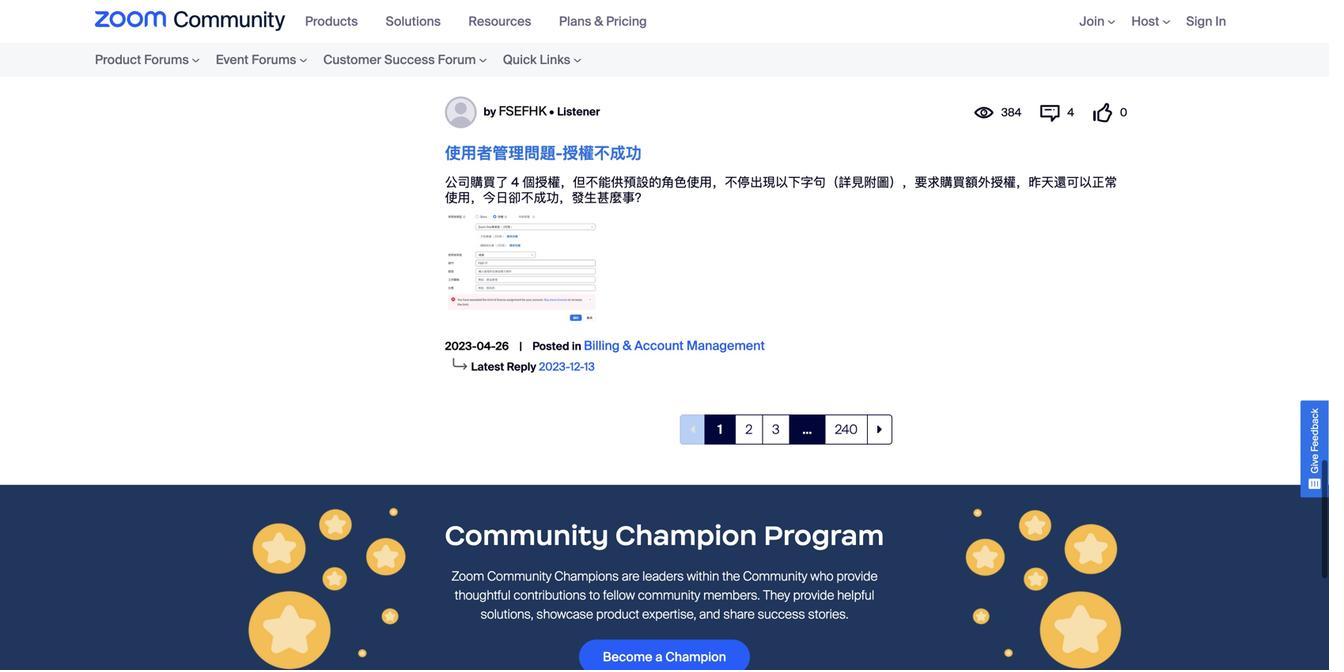 Task type: vqa. For each thing, say whether or not it's contained in the screenshot.
Search Text Field
no



Task type: describe. For each thing, give the bounding box(es) containing it.
1 vertical spatial champion
[[666, 649, 727, 666]]

2023-12-12 | posted in billing & account management latest reply 2023-12-13
[[445, 11, 757, 48]]

posted for 2023-12-12 | posted in billing & account management latest reply 2023-12-13
[[525, 13, 562, 27]]

0 vertical spatial 4
[[1068, 105, 1075, 120]]

sign in link
[[1187, 13, 1227, 30]]

community champion program
[[445, 519, 885, 553]]

| for 2023-12-12 | posted in billing & account management latest reply 2023-12-13
[[512, 13, 514, 27]]

plans & pricing link
[[559, 13, 659, 30]]

billing & account management link for 2023-12-12 | posted in billing & account management latest reply 2023-12-13
[[576, 11, 757, 28]]

the
[[723, 568, 741, 585]]

| for 2023-04-26 | posted in billing & account management latest reply 2023-12-13
[[520, 339, 522, 354]]

billing for 2023-04-26 | posted in billing & account management latest reply 2023-12-13
[[584, 338, 620, 354]]

join link
[[1080, 13, 1116, 30]]

forums for product forums
[[144, 51, 189, 68]]

join
[[1080, 13, 1105, 30]]

2023-12-13 link for 2023-12-12 | posted in billing & account management latest reply 2023-12-13
[[539, 33, 595, 48]]

host
[[1132, 13, 1160, 30]]

sign in
[[1187, 13, 1227, 30]]

0 horizontal spatial provide
[[794, 587, 835, 604]]

…
[[803, 421, 813, 438]]

menu bar containing join
[[1056, 0, 1235, 43]]

使用者管理問題-授權不成功 link
[[445, 143, 642, 164]]

fsefhk image
[[445, 97, 477, 128]]

2023-04-26 | posted in billing & account management latest reply 2023-12-13
[[445, 338, 765, 375]]

solutions link
[[386, 13, 453, 30]]

公司購買了
[[445, 174, 509, 191]]

become a champion link
[[580, 640, 750, 671]]

zoom community champions are leaders within the community who provide thoughtful contributions to fellow community members. they provide helpful solutions, showcase product expertise, and share success stories.
[[452, 568, 878, 623]]

1
[[718, 421, 723, 438]]

share
[[724, 606, 755, 623]]

champions
[[555, 568, 619, 585]]

公司購買了 4 個授權，但不能供預設的角色使用，不停出現以下字句（詳見附圖），要求購買額外授權，昨天還可以正常 使用，今日卻不成功，發生甚麼事？
[[445, 174, 1118, 206]]

reply for 2023-04-26 | posted in billing & account management latest reply 2023-12-13
[[507, 360, 537, 375]]

customer
[[323, 51, 382, 68]]

program
[[764, 519, 885, 553]]

expertise,
[[643, 606, 697, 623]]

forum
[[438, 51, 476, 68]]

個授權，但不能供預設的角色使用，不停出現以下字句（詳見附圖），要求購買額外授權，昨天還可以正常
[[523, 174, 1118, 191]]

billing & account management link for 2023-04-26 | posted in billing & account management latest reply 2023-12-13
[[584, 338, 765, 354]]

are
[[622, 568, 640, 585]]

success
[[758, 606, 806, 623]]

helpful
[[838, 587, 875, 604]]

•
[[550, 104, 555, 119]]

2 link
[[736, 415, 763, 445]]

showcase
[[537, 606, 594, 623]]

4 inside 公司購買了 4 個授權，但不能供預設的角色使用，不停出現以下字句（詳見附圖），要求購買額外授權，昨天還可以正常 使用，今日卻不成功，發生甚麼事？
[[512, 174, 520, 191]]

become a champion
[[603, 649, 727, 666]]

product forums
[[95, 51, 189, 68]]

& for 2023-12-12 | posted in billing & account management latest reply 2023-12-13
[[615, 11, 624, 28]]

in for 2023-04-26 | posted in billing & account management latest reply 2023-12-13
[[572, 339, 582, 354]]

quick links link
[[495, 43, 590, 77]]

event
[[216, 51, 249, 68]]

reply for 2023-12-12 | posted in billing & account management latest reply 2023-12-13
[[507, 33, 537, 48]]

solutions
[[386, 13, 441, 30]]

event forums link
[[208, 43, 316, 77]]

12
[[491, 13, 501, 27]]

posted for 2023-04-26 | posted in billing & account management latest reply 2023-12-13
[[533, 339, 570, 354]]

使用，今日卻不成功，發生甚麼事？
[[445, 190, 648, 206]]

240
[[836, 421, 858, 438]]

customer success forum link
[[316, 43, 495, 77]]

使用者管理問題-授權不成功
[[445, 143, 642, 164]]

links
[[540, 51, 571, 68]]

by
[[484, 104, 497, 119]]

solutions,
[[481, 606, 534, 623]]

thoughtful
[[455, 587, 511, 604]]

plans
[[559, 13, 592, 30]]

account for 2023-12-12 | posted in billing & account management latest reply 2023-12-13
[[627, 11, 676, 28]]

leaders
[[643, 568, 684, 585]]

& for 2023-04-26 | posted in billing & account management latest reply 2023-12-13
[[623, 338, 632, 354]]

become
[[603, 649, 653, 666]]

billing for 2023-12-12 | posted in billing & account management latest reply 2023-12-13
[[576, 11, 612, 28]]

to
[[590, 587, 600, 604]]

event forums
[[216, 51, 297, 68]]



Task type: locate. For each thing, give the bounding box(es) containing it.
2
[[746, 421, 753, 438]]

forums for event forums
[[252, 51, 297, 68]]

management inside 2023-12-12 | posted in billing & account management latest reply 2023-12-13
[[679, 11, 757, 28]]

1 vertical spatial |
[[520, 339, 522, 354]]

2 reply from the top
[[507, 360, 537, 375]]

0 vertical spatial reply
[[507, 33, 537, 48]]

account for 2023-04-26 | posted in billing & account management latest reply 2023-12-13
[[635, 338, 684, 354]]

2023-
[[445, 13, 477, 27], [539, 33, 570, 48], [445, 339, 477, 354], [539, 360, 570, 375]]

billing
[[576, 11, 612, 28], [584, 338, 620, 354]]

products
[[305, 13, 358, 30]]

management inside 2023-04-26 | posted in billing & account management latest reply 2023-12-13
[[687, 338, 765, 354]]

0 vertical spatial management
[[679, 11, 757, 28]]

members.
[[704, 587, 761, 604]]

products link
[[305, 13, 370, 30]]

community
[[638, 587, 701, 604]]

0 vertical spatial 12-
[[477, 13, 491, 27]]

0 vertical spatial latest
[[471, 33, 505, 48]]

posted
[[525, 13, 562, 27], [533, 339, 570, 354]]

account inside 2023-12-12 | posted in billing & account management latest reply 2023-12-13
[[627, 11, 676, 28]]

| inside 2023-04-26 | posted in billing & account management latest reply 2023-12-13
[[520, 339, 522, 354]]

community.title image
[[95, 11, 286, 32]]

by fsefhk • listener
[[484, 103, 600, 120]]

0 vertical spatial in
[[564, 13, 574, 27]]

menu bar containing products
[[297, 0, 667, 43]]

1 vertical spatial billing
[[584, 338, 620, 354]]

reply
[[507, 33, 537, 48], [507, 360, 537, 375]]

pricing
[[607, 13, 647, 30]]

a
[[656, 649, 663, 666]]

champion right a
[[666, 649, 727, 666]]

in inside 2023-04-26 | posted in billing & account management latest reply 2023-12-13
[[572, 339, 582, 354]]

success
[[385, 51, 435, 68]]

13 inside 2023-04-26 | posted in billing & account management latest reply 2023-12-13
[[585, 360, 595, 375]]

13 for 2023-12-12 | posted in billing & account management latest reply 2023-12-13
[[585, 33, 595, 48]]

fsefhk
[[499, 103, 547, 120]]

in
[[1216, 13, 1227, 30]]

| right '12'
[[512, 13, 514, 27]]

3
[[773, 421, 780, 438]]

reply inside 2023-12-12 | posted in billing & account management latest reply 2023-12-13
[[507, 33, 537, 48]]

2023-12-13 link for 2023-04-26 | posted in billing & account management latest reply 2023-12-13
[[539, 360, 595, 375]]

champion
[[616, 519, 758, 553], [666, 649, 727, 666]]

384
[[1002, 105, 1022, 120]]

0 vertical spatial account
[[627, 11, 676, 28]]

1 vertical spatial 4
[[512, 174, 520, 191]]

0 vertical spatial billing & account management link
[[576, 11, 757, 28]]

04-
[[477, 339, 496, 354]]

13 inside 2023-12-12 | posted in billing & account management latest reply 2023-12-13
[[585, 33, 595, 48]]

management
[[679, 11, 757, 28], [687, 338, 765, 354]]

posted right the 26
[[533, 339, 570, 354]]

2 vertical spatial 12-
[[570, 360, 585, 375]]

posted inside 2023-04-26 | posted in billing & account management latest reply 2023-12-13
[[533, 339, 570, 354]]

1 vertical spatial management
[[687, 338, 765, 354]]

latest inside 2023-04-26 | posted in billing & account management latest reply 2023-12-13
[[471, 360, 505, 375]]

latest for 2023-04-26 | posted in billing & account management latest reply 2023-12-13
[[471, 360, 505, 375]]

latest for 2023-12-12 | posted in billing & account management latest reply 2023-12-13
[[471, 33, 505, 48]]

they
[[764, 587, 791, 604]]

0 vertical spatial billing
[[576, 11, 612, 28]]

4 down 使用者管理問題-
[[512, 174, 520, 191]]

1 13 from the top
[[585, 33, 595, 48]]

1 latest from the top
[[471, 33, 505, 48]]

使用者管理問題-
[[445, 143, 563, 164]]

community
[[445, 519, 609, 553], [488, 568, 552, 585], [744, 568, 808, 585]]

menu bar containing product forums
[[63, 43, 621, 77]]

0 vertical spatial |
[[512, 13, 514, 27]]

listener
[[558, 104, 600, 119]]

who
[[811, 568, 834, 585]]

2 13 from the top
[[585, 360, 595, 375]]

product
[[95, 51, 141, 68]]

|
[[512, 13, 514, 27], [520, 339, 522, 354]]

account
[[627, 11, 676, 28], [635, 338, 684, 354]]

zoom
[[452, 568, 485, 585]]

2 latest from the top
[[471, 360, 505, 375]]

champion up within
[[616, 519, 758, 553]]

provide
[[837, 568, 878, 585], [794, 587, 835, 604]]

latest down '12'
[[471, 33, 505, 48]]

26
[[496, 339, 509, 354]]

1 vertical spatial in
[[572, 339, 582, 354]]

billing inside 2023-04-26 | posted in billing & account management latest reply 2023-12-13
[[584, 338, 620, 354]]

1 vertical spatial posted
[[533, 339, 570, 354]]

contributions
[[514, 587, 587, 604]]

| right the 26
[[520, 339, 522, 354]]

13 for 2023-04-26 | posted in billing & account management latest reply 2023-12-13
[[585, 360, 595, 375]]

0 vertical spatial 13
[[585, 33, 595, 48]]

&
[[615, 11, 624, 28], [595, 13, 604, 30], [623, 338, 632, 354]]

1 vertical spatial 13
[[585, 360, 595, 375]]

in for 2023-12-12 | posted in billing & account management latest reply 2023-12-13
[[564, 13, 574, 27]]

latest down the 04-
[[471, 360, 505, 375]]

0 horizontal spatial forums
[[144, 51, 189, 68]]

latest inside 2023-12-12 | posted in billing & account management latest reply 2023-12-13
[[471, 33, 505, 48]]

1 vertical spatial billing & account management link
[[584, 338, 765, 354]]

provide up helpful
[[837, 568, 878, 585]]

3 link
[[763, 415, 790, 445]]

1 horizontal spatial forums
[[252, 51, 297, 68]]

in right the 26
[[572, 339, 582, 354]]

latest
[[471, 33, 505, 48], [471, 360, 505, 375]]

forums right event
[[252, 51, 297, 68]]

forums
[[144, 51, 189, 68], [252, 51, 297, 68]]

0 vertical spatial champion
[[616, 519, 758, 553]]

12- for 2023-12-12 | posted in billing & account management latest reply 2023-12-13
[[570, 33, 585, 48]]

account inside 2023-04-26 | posted in billing & account management latest reply 2023-12-13
[[635, 338, 684, 354]]

1 vertical spatial latest
[[471, 360, 505, 375]]

0 horizontal spatial |
[[512, 13, 514, 27]]

billing inside 2023-12-12 | posted in billing & account management latest reply 2023-12-13
[[576, 11, 612, 28]]

resources
[[469, 13, 532, 30]]

and
[[700, 606, 721, 623]]

12- inside 2023-04-26 | posted in billing & account management latest reply 2023-12-13
[[570, 360, 585, 375]]

product forums link
[[95, 43, 208, 77]]

management for 2023-12-12 | posted in billing & account management latest reply 2023-12-13
[[679, 11, 757, 28]]

4
[[1068, 105, 1075, 120], [512, 174, 520, 191]]

0 horizontal spatial 4
[[512, 174, 520, 191]]

quick links
[[503, 51, 571, 68]]

1 reply from the top
[[507, 33, 537, 48]]

12-
[[477, 13, 491, 27], [570, 33, 585, 48], [570, 360, 585, 375]]

1 vertical spatial account
[[635, 338, 684, 354]]

fellow
[[603, 587, 635, 604]]

in inside 2023-12-12 | posted in billing & account management latest reply 2023-12-13
[[564, 13, 574, 27]]

& inside 2023-04-26 | posted in billing & account management latest reply 2023-12-13
[[623, 338, 632, 354]]

posted up quick links link
[[525, 13, 562, 27]]

within
[[687, 568, 720, 585]]

reply inside 2023-04-26 | posted in billing & account management latest reply 2023-12-13
[[507, 360, 537, 375]]

1 forums from the left
[[144, 51, 189, 68]]

1 2023-12-13 link from the top
[[539, 33, 595, 48]]

fsefhk link
[[499, 103, 547, 120]]

sign
[[1187, 13, 1213, 30]]

0 vertical spatial 2023-12-13 link
[[539, 33, 595, 48]]

2 forums from the left
[[252, 51, 297, 68]]

1 vertical spatial provide
[[794, 587, 835, 604]]

240 link
[[825, 415, 869, 445]]

resources link
[[469, 13, 544, 30]]

reply up quick
[[507, 33, 537, 48]]

1 vertical spatial reply
[[507, 360, 537, 375]]

0 vertical spatial posted
[[525, 13, 562, 27]]

12- for 2023-04-26 | posted in billing & account management latest reply 2023-12-13
[[570, 360, 585, 375]]

授權不成功
[[563, 143, 642, 164]]

4 left 0
[[1068, 105, 1075, 120]]

0 vertical spatial provide
[[837, 568, 878, 585]]

quick
[[503, 51, 537, 68]]

billing & account management link
[[576, 11, 757, 28], [584, 338, 765, 354]]

management for 2023-04-26 | posted in billing & account management latest reply 2023-12-13
[[687, 338, 765, 354]]

customer success forum
[[323, 51, 476, 68]]

1 vertical spatial 12-
[[570, 33, 585, 48]]

forums down community.title image
[[144, 51, 189, 68]]

in up "links" on the left top
[[564, 13, 574, 27]]

plans & pricing
[[559, 13, 647, 30]]

& inside 2023-12-12 | posted in billing & account management latest reply 2023-12-13
[[615, 11, 624, 28]]

0
[[1121, 105, 1128, 120]]

menu bar
[[297, 0, 667, 43], [1056, 0, 1235, 43], [63, 43, 621, 77]]

provide down who
[[794, 587, 835, 604]]

1 horizontal spatial |
[[520, 339, 522, 354]]

1 horizontal spatial provide
[[837, 568, 878, 585]]

1 horizontal spatial 4
[[1068, 105, 1075, 120]]

1 vertical spatial 2023-12-13 link
[[539, 360, 595, 375]]

posted inside 2023-12-12 | posted in billing & account management latest reply 2023-12-13
[[525, 13, 562, 27]]

zoom_20230426 1.png image
[[445, 213, 600, 323]]

host link
[[1132, 13, 1171, 30]]

product
[[597, 606, 640, 623]]

2 2023-12-13 link from the top
[[539, 360, 595, 375]]

| inside 2023-12-12 | posted in billing & account management latest reply 2023-12-13
[[512, 13, 514, 27]]

stories.
[[809, 606, 849, 623]]

in
[[564, 13, 574, 27], [572, 339, 582, 354]]

reply down the 26
[[507, 360, 537, 375]]



